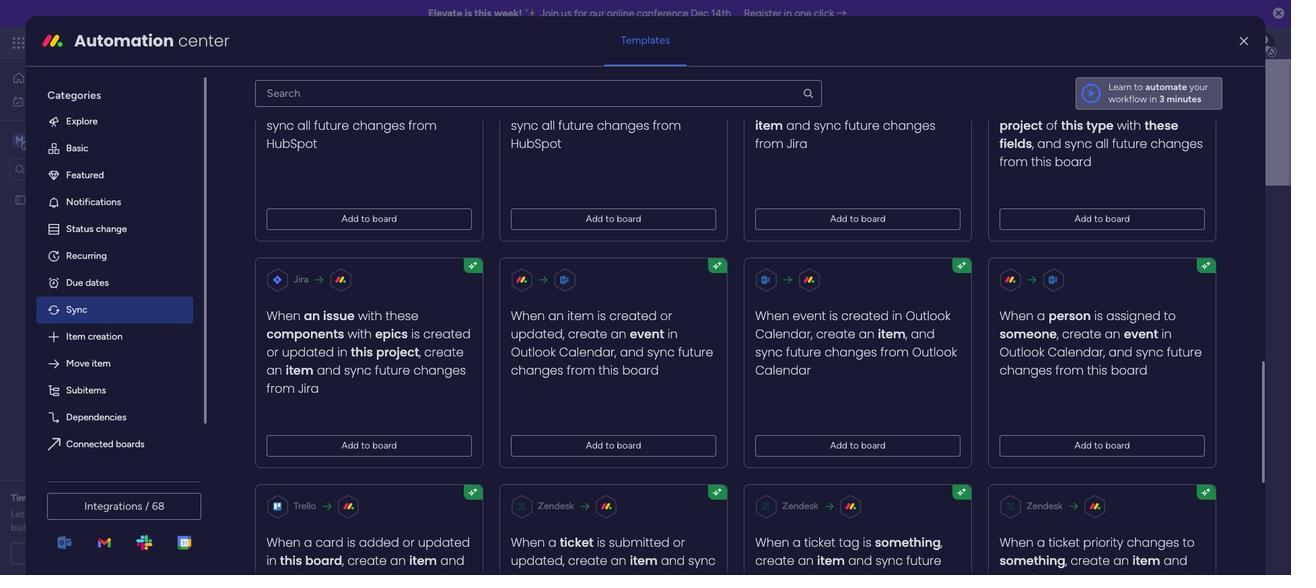 Task type: describe. For each thing, give the bounding box(es) containing it.
ticket for create
[[805, 535, 836, 552]]

move
[[66, 358, 90, 370]]

item inside when an item is created or updated, create an
[[568, 308, 595, 325]]

, inside when a ticket priority changes to something , create an item
[[1067, 553, 1068, 570]]

3 and sync future changes from zendesk from the left
[[1001, 553, 1206, 576]]

future inside , and sync all future changes from this board
[[1113, 135, 1148, 152]]

move item
[[66, 358, 111, 370]]

, and sync all future changes from hubspot
[[267, 99, 455, 152]]

plans
[[254, 37, 276, 48]]

basic
[[66, 143, 89, 154]]

someone
[[1001, 326, 1058, 343]]

schedule a meeting button
[[11, 544, 161, 565]]

new for hubspot,
[[316, 81, 341, 98]]

search image
[[803, 87, 815, 100]]

elevate is this week! ✨ join us for our online conference dec 14th
[[428, 7, 732, 20]]

visited
[[372, 304, 400, 315]]

you've
[[130, 509, 157, 521]]

recent boards
[[254, 272, 324, 284]]

epics
[[376, 326, 408, 343]]

status change
[[66, 224, 127, 235]]

future inside , and sync all future changes from hubspot
[[315, 117, 350, 134]]

this left week!
[[475, 7, 492, 20]]

in inside when a new contact is created in hubspot
[[702, 81, 712, 98]]

from down when a ticket tag is something at the bottom of the page
[[812, 571, 840, 576]]

when a new company is created in hubspot, create an
[[267, 81, 465, 116]]

0 horizontal spatial , create an
[[267, 344, 464, 379]]

fields
[[1001, 135, 1033, 152]]

item inside move item option
[[92, 358, 111, 370]]

0 horizontal spatial calendar,
[[560, 344, 617, 361]]

when a card is added or updated in
[[267, 535, 471, 570]]

these inside these fields
[[1146, 117, 1179, 134]]

time
[[11, 493, 32, 505]]

explore
[[66, 116, 98, 127]]

main inside "workspace selection" element
[[31, 134, 55, 147]]

, inside , and sync all future changes from this board
[[1033, 135, 1035, 152]]

or inside is created or updated in item
[[910, 81, 923, 98]]

so
[[32, 523, 42, 534]]

changes inside and sync all future changes from hubspot
[[598, 117, 650, 134]]

company
[[344, 81, 402, 98]]

a for when a ticket
[[549, 535, 557, 552]]

integrations / 68 button
[[47, 494, 202, 521]]

board inside , and sync all future changes from this board
[[1056, 153, 1093, 170]]

changes inside when a ticket priority changes to something , create an item
[[1128, 535, 1180, 552]]

sync inside and sync all future changes from hubspot
[[512, 117, 539, 134]]

0 vertical spatial of
[[1047, 117, 1059, 134]]

elevate
[[428, 7, 463, 20]]

all inside and sync all future changes from hubspot
[[542, 117, 556, 134]]

1 horizontal spatial main
[[336, 191, 388, 221]]

and sync future changes from zendesk for create
[[756, 553, 942, 576]]

sync inside , and sync all future changes from hubspot
[[267, 117, 294, 134]]

when for when a ticket
[[512, 535, 545, 552]]

from down is submitted or updated, create an
[[606, 571, 634, 576]]

is inside when a person is assigned to someone , create an event
[[1095, 308, 1104, 325]]

contact
[[589, 81, 636, 98]]

creation
[[88, 331, 123, 343]]

hubspot inside and sync all future changes from hubspot
[[512, 135, 562, 152]]

from inside and sync all future changes from hubspot
[[654, 117, 682, 134]]

recently
[[403, 304, 437, 315]]

sync inside , and sync all future changes from this board
[[1066, 135, 1093, 152]]

item inside is created or updated in item
[[756, 117, 784, 134]]

dependencies option
[[37, 405, 194, 432]]

future inside and sync all future changes from hubspot
[[559, 117, 594, 134]]

is inside is created or updated in
[[412, 326, 420, 343]]

register
[[744, 7, 782, 20]]

your
[[1190, 81, 1209, 93]]

is inside when event is created in outlook calendar, create an
[[830, 308, 839, 325]]

sync option
[[37, 297, 194, 324]]

this inside , and sync all future changes from this board
[[1032, 153, 1053, 170]]

help
[[1189, 542, 1213, 555]]

an inside time for an expert review let our experts review what you've built so far. free of charge
[[49, 493, 60, 505]]

is created or updated in
[[267, 326, 471, 361]]

event inside when a person is assigned to someone , create an event
[[1125, 326, 1159, 343]]

featured
[[66, 170, 104, 181]]

person
[[1049, 308, 1092, 325]]

or inside is created or updated in
[[267, 344, 279, 361]]

when for when event is created in outlook calendar, create an
[[756, 308, 790, 325]]

meeting
[[93, 548, 128, 560]]

updated, for of
[[1001, 99, 1054, 116]]

an inside when a person is assigned to someone , create an event
[[1106, 326, 1122, 343]]

, and sync all future changes from this board
[[1001, 135, 1204, 170]]

sync inside , and sync future changes from outlook calendar
[[756, 344, 783, 361]]

in inside is created or updated in item
[[811, 99, 822, 116]]

when for when a person is assigned to someone , create an event
[[1001, 308, 1034, 325]]

components
[[267, 326, 345, 343]]

notifications option
[[37, 189, 194, 216]]

assigned
[[1107, 308, 1162, 325]]

members
[[340, 272, 385, 284]]

2 horizontal spatial calendar,
[[1049, 344, 1106, 361]]

when an item is created or updated, create an
[[512, 308, 673, 343]]

public board image inside test list box
[[14, 194, 27, 206]]

is inside is created or updated in item
[[848, 81, 856, 98]]

from inside and sync future changes from trello
[[392, 571, 421, 576]]

learn to automate
[[1109, 81, 1188, 93]]

0 horizontal spatial something
[[876, 535, 942, 552]]

when for when an item is created or updated, create an
[[512, 308, 545, 325]]

minutes
[[1168, 94, 1202, 105]]

recent
[[254, 272, 288, 284]]

hubspot for new
[[512, 99, 562, 116]]

an inside is submitted or updated, create an
[[611, 553, 627, 570]]

join
[[540, 7, 559, 20]]

register in one click →
[[744, 7, 847, 20]]

is inside when a card is added or updated in
[[347, 535, 356, 552]]

when for when a ticket tag is something
[[756, 535, 790, 552]]

all for , and sync all future changes from this board
[[1096, 135, 1110, 152]]

integrations / 68
[[84, 500, 165, 513]]

2 vertical spatial with
[[348, 326, 372, 343]]

dependencies
[[66, 412, 127, 424]]

, inside , and sync all future changes from hubspot
[[426, 99, 428, 116]]

far.
[[44, 523, 57, 534]]

when event is created in outlook calendar, create an
[[756, 308, 951, 343]]

0 vertical spatial jira
[[788, 135, 808, 152]]

test for public board icon within test list box
[[32, 194, 49, 206]]

this left type
[[1062, 117, 1084, 134]]

a for schedule a meeting
[[86, 548, 91, 560]]

an inside when event is created in outlook calendar, create an
[[860, 326, 875, 343]]

move item option
[[37, 351, 194, 378]]

main workspace inside "workspace selection" element
[[31, 134, 110, 147]]

1 in outlook calendar, and sync future changes from this board from the left
[[512, 326, 714, 379]]

workspace image
[[13, 133, 26, 148]]

0 vertical spatial review
[[93, 493, 122, 505]]

monday
[[60, 35, 106, 51]]

or inside when an item is created or updated, create an
[[661, 308, 673, 325]]

in inside when a new company is created in hubspot, create an
[[267, 99, 277, 116]]

created inside is created or updated in
[[424, 326, 471, 343]]

let
[[11, 509, 24, 521]]

workflow
[[1109, 94, 1148, 105]]

when for when a card is added or updated in
[[267, 535, 301, 552]]

updated inside when a card is added or updated in
[[419, 535, 471, 552]]

1 vertical spatial public board image
[[255, 333, 269, 348]]

0 vertical spatial option
[[0, 188, 172, 191]]

is created or updated in item
[[756, 81, 923, 134]]

subitems
[[66, 385, 106, 397]]

due dates
[[66, 277, 109, 289]]

this inside this project
[[1166, 99, 1188, 116]]

and sync future changes from trello
[[267, 553, 465, 576]]

a for when a card is added or updated in
[[304, 535, 313, 552]]

when for when an issue with these components with epics
[[267, 308, 301, 325]]

3
[[1160, 94, 1165, 105]]

to inside when a person is assigned to someone , create an event
[[1165, 308, 1177, 325]]

priority
[[1084, 535, 1124, 552]]

is inside is submitted or updated, create an
[[598, 535, 606, 552]]

free
[[60, 523, 78, 534]]

home
[[31, 72, 57, 84]]

0 horizontal spatial and sync future changes from jira
[[267, 362, 467, 397]]

when a ticket priority changes to something , create an item
[[1001, 535, 1196, 570]]

from inside , and sync all future changes from this board
[[1001, 153, 1029, 170]]

a for when a new company is created in hubspot, create an
[[304, 81, 313, 98]]

boards and dashboards you visited recently in this workspace
[[254, 304, 512, 315]]

or inside is submitted or updated, create an
[[674, 535, 686, 552]]

issue inside the when an issue with these components with epics
[[324, 308, 355, 325]]

boards
[[254, 304, 283, 315]]

a for when a ticket priority changes to something , create an item
[[1038, 535, 1046, 552]]

Main workspace field
[[333, 191, 1237, 221]]

built
[[11, 523, 29, 534]]

in inside is created or updated in
[[338, 344, 348, 361]]

dates
[[85, 277, 109, 289]]

an inside when a ticket priority changes to something , create an item
[[1114, 553, 1130, 570]]

an inside the when an issue with these components with epics
[[304, 308, 320, 325]]

trello
[[424, 571, 453, 576]]

when an item is created or updated, create an issue in
[[1001, 81, 1166, 116]]

basic option
[[37, 135, 194, 162]]

us
[[562, 7, 572, 20]]

integrations
[[84, 500, 142, 513]]

, inside when a person is assigned to someone , create an event
[[1058, 326, 1060, 343]]

created inside when event is created in outlook calendar, create an
[[842, 308, 890, 325]]

0 vertical spatial our
[[590, 7, 605, 20]]

when a ticket tag is something
[[756, 535, 942, 552]]

✨
[[525, 7, 538, 20]]

future inside , and sync future changes from outlook calendar
[[787, 344, 822, 361]]

what
[[107, 509, 128, 521]]

created inside when an item is created or updated, create an
[[610, 308, 658, 325]]

outlook inside when event is created in outlook calendar, create an
[[907, 308, 951, 325]]

create inside when a person is assigned to someone , create an event
[[1063, 326, 1102, 343]]

create inside when a new company is created in hubspot, create an
[[336, 99, 376, 116]]

m
[[16, 134, 24, 146]]

issue inside when an item is created or updated, create an issue in
[[1120, 99, 1149, 116]]

automation  center image
[[42, 30, 64, 52]]

due
[[66, 277, 83, 289]]

status change option
[[37, 216, 194, 243]]

item creation option
[[37, 324, 194, 351]]

from inside , and sync all future changes from hubspot
[[409, 117, 437, 134]]

connected
[[66, 439, 114, 451]]

all for , and sync all future changes from hubspot
[[298, 117, 311, 134]]

item inside when an item is created or updated, create an issue in
[[1057, 81, 1084, 98]]

create inside when event is created in outlook calendar, create an
[[817, 326, 856, 343]]

updated, inside is submitted or updated, create an
[[512, 553, 565, 570]]

create inside is submitted or updated, create an
[[569, 553, 608, 570]]

changes inside , and sync future changes from outlook calendar
[[825, 344, 878, 361]]

0 horizontal spatial event
[[630, 326, 665, 343]]

new for hubspot
[[560, 81, 585, 98]]

from inside , and sync future changes from outlook calendar
[[881, 344, 910, 361]]

and sync future changes from zendesk for submitted
[[512, 553, 716, 576]]

create inside when an item is created or updated, create an
[[569, 326, 608, 343]]

from down when a ticket priority changes to something , create an item
[[1126, 571, 1154, 576]]



Task type: locate. For each thing, give the bounding box(es) containing it.
sync inside and sync future changes from trello
[[267, 571, 294, 576]]

when inside when a person is assigned to someone , create an event
[[1001, 308, 1034, 325]]

1 horizontal spatial something
[[1001, 553, 1067, 570]]

to
[[1135, 81, 1144, 93], [362, 213, 371, 225], [606, 213, 615, 225], [851, 213, 860, 225], [1095, 213, 1104, 225], [1165, 308, 1177, 325], [362, 440, 371, 452], [606, 440, 615, 452], [851, 440, 860, 452], [1095, 440, 1104, 452], [1184, 535, 1196, 552]]

hubspot,
[[281, 99, 333, 116]]

1 ticket from the left
[[560, 535, 594, 552]]

0 vertical spatial issue
[[1120, 99, 1149, 116]]

item creation
[[66, 331, 123, 343]]

2 vertical spatial jira
[[299, 380, 319, 397]]

1 vertical spatial work
[[45, 95, 65, 107]]

0 vertical spatial and sync future changes from jira
[[756, 117, 936, 152]]

1 horizontal spatial updated
[[419, 535, 471, 552]]

calendar, inside when event is created in outlook calendar, create an
[[756, 326, 814, 343]]

this down when a person is assigned to someone , create an event
[[1088, 362, 1109, 379]]

0 horizontal spatial in outlook calendar, and sync future changes from this board
[[512, 326, 714, 379]]

with for type
[[1118, 117, 1142, 134]]

2 ticket from the left
[[805, 535, 836, 552]]

changes
[[353, 117, 406, 134], [598, 117, 650, 134], [884, 117, 936, 134], [1152, 135, 1204, 152], [825, 344, 878, 361], [414, 362, 467, 379], [512, 362, 564, 379], [1001, 362, 1053, 379], [1128, 535, 1180, 552], [336, 571, 389, 576], [550, 571, 603, 576], [756, 571, 809, 576], [1070, 571, 1122, 576]]

issue up components
[[324, 308, 355, 325]]

and sync future changes from jira down is created or updated in
[[267, 362, 467, 397]]

main up add workspace description
[[336, 191, 388, 221]]

test for bottom public board icon
[[277, 335, 295, 347]]

1 horizontal spatial and sync future changes from zendesk
[[756, 553, 942, 576]]

1 horizontal spatial test
[[277, 335, 295, 347]]

2 vertical spatial updated,
[[512, 553, 565, 570]]

work inside button
[[45, 95, 65, 107]]

or inside when an item is created or updated, create an issue in
[[1150, 81, 1162, 98]]

0 vertical spatial updated
[[756, 99, 808, 116]]

calendar, down when a person is assigned to someone , create an event
[[1049, 344, 1106, 361]]

1 vertical spatial of
[[80, 523, 89, 534]]

workspace inside "workspace selection" element
[[57, 134, 110, 147]]

this project up , and sync all future changes from this board
[[1001, 99, 1188, 134]]

created inside is created or updated in item
[[860, 81, 907, 98]]

automate
[[1146, 81, 1188, 93]]

new left contact
[[560, 81, 585, 98]]

0 horizontal spatial public board image
[[14, 194, 27, 206]]

from down fields
[[1001, 153, 1029, 170]]

future inside and sync future changes from trello
[[298, 571, 333, 576]]

0 horizontal spatial updated
[[282, 344, 334, 361]]

updated inside is created or updated in item
[[756, 99, 808, 116]]

categories heading
[[37, 77, 194, 108]]

ticket for submitted
[[560, 535, 594, 552]]

1 vertical spatial jira
[[294, 274, 309, 285]]

0 vertical spatial main
[[31, 134, 55, 147]]

0 horizontal spatial for
[[34, 493, 47, 505]]

and sync future changes from zendesk down "submitted"
[[512, 553, 716, 576]]

None search field
[[256, 80, 822, 107]]

of down when an item is created or updated, create an issue in in the right top of the page
[[1047, 117, 1059, 134]]

1 horizontal spatial public board image
[[255, 333, 269, 348]]

create
[[336, 99, 376, 116], [588, 99, 627, 116], [1058, 99, 1097, 116], [569, 326, 608, 343], [817, 326, 856, 343], [1063, 326, 1102, 343], [425, 344, 464, 361], [348, 553, 387, 570], [569, 553, 608, 570], [756, 553, 795, 570], [1072, 553, 1111, 570]]

calendar,
[[756, 326, 814, 343], [560, 344, 617, 361], [1049, 344, 1106, 361]]

and inside and sync future changes from trello
[[441, 553, 465, 570]]

connected boards option
[[37, 432, 194, 459]]

0 vertical spatial , create an
[[583, 99, 650, 116]]

ticket left priority
[[1049, 535, 1081, 552]]

these down 3
[[1146, 117, 1179, 134]]

1 horizontal spatial and sync future changes from jira
[[756, 117, 936, 152]]

zendesk
[[538, 501, 575, 512], [783, 501, 819, 512], [1027, 501, 1064, 512], [638, 571, 686, 576], [844, 571, 892, 576], [1158, 571, 1206, 576]]

something inside when a ticket priority changes to something , create an item
[[1001, 553, 1067, 570]]

item
[[1057, 81, 1084, 98], [756, 117, 784, 134], [568, 308, 595, 325], [879, 326, 907, 343], [92, 358, 111, 370], [286, 362, 314, 379], [410, 553, 438, 570], [630, 553, 658, 570], [818, 553, 846, 570], [1134, 553, 1161, 570]]

time for an expert review let our experts review what you've built so far. free of charge
[[11, 493, 157, 534]]

in outlook calendar, and sync future changes from this board
[[512, 326, 714, 379], [1001, 326, 1203, 379]]

ticket left "submitted"
[[560, 535, 594, 552]]

0 horizontal spatial issue
[[324, 308, 355, 325]]

is inside when an item is created or updated, create an issue in
[[1087, 81, 1096, 98]]

add to board button
[[267, 209, 472, 230], [512, 209, 717, 230], [756, 209, 961, 230], [1001, 209, 1206, 230], [267, 436, 472, 457], [512, 436, 717, 457], [756, 436, 961, 457], [1001, 436, 1206, 457]]

of right free
[[80, 523, 89, 534]]

issue
[[1120, 99, 1149, 116], [324, 308, 355, 325]]

see plans
[[236, 37, 276, 48]]

main right workspace image
[[31, 134, 55, 147]]

a for when a ticket tag is something
[[793, 535, 802, 552]]

schedule a meeting
[[44, 548, 128, 560]]

is inside when a new contact is created in hubspot
[[639, 81, 648, 98]]

from down when a new contact is created in hubspot
[[654, 117, 682, 134]]

due dates option
[[37, 270, 194, 297]]

jira down search image
[[788, 135, 808, 152]]

in inside your workflow in
[[1150, 94, 1158, 105]]

and inside , and sync future changes from outlook calendar
[[912, 326, 936, 343]]

0 vertical spatial something
[[876, 535, 942, 552]]

0 vertical spatial with
[[1118, 117, 1142, 134]]

a inside when a card is added or updated in
[[304, 535, 313, 552]]

updated
[[756, 99, 808, 116], [282, 344, 334, 361], [419, 535, 471, 552]]

2 horizontal spatial , create an
[[756, 535, 943, 570]]

Search in workspace field
[[28, 162, 112, 177]]

updated, for in outlook calendar, and sync future changes from this board
[[512, 326, 565, 343]]

0 horizontal spatial our
[[27, 509, 41, 521]]

boards for connected boards
[[116, 439, 145, 451]]

0 horizontal spatial these
[[386, 308, 419, 325]]

hubspot inside , and sync all future changes from hubspot
[[267, 135, 318, 152]]

work right my
[[45, 95, 65, 107]]

our left online
[[590, 7, 605, 20]]

boards inside option
[[116, 439, 145, 451]]

this down fields
[[1032, 153, 1053, 170]]

0 vertical spatial this project
[[1001, 99, 1188, 134]]

0 vertical spatial updated,
[[1001, 99, 1054, 116]]

dashboards
[[303, 304, 352, 315]]

ticket left tag
[[805, 535, 836, 552]]

these inside the when an issue with these components with epics
[[386, 308, 419, 325]]

my
[[30, 95, 43, 107]]

outlook
[[907, 308, 951, 325], [512, 344, 556, 361], [913, 344, 958, 361], [1001, 344, 1045, 361]]

1 vertical spatial option
[[37, 459, 194, 486]]

online
[[607, 7, 635, 20]]

from down when event is created in outlook calendar, create an
[[881, 344, 910, 361]]

when a ticket
[[512, 535, 594, 552]]

1 horizontal spatial event
[[793, 308, 827, 325]]

these fields
[[1001, 117, 1179, 152]]

subitems option
[[37, 378, 194, 405]]

1 vertical spatial updated
[[282, 344, 334, 361]]

1 vertical spatial and sync future changes from jira
[[267, 362, 467, 397]]

0 vertical spatial these
[[1146, 117, 1179, 134]]

1 vertical spatial updated,
[[512, 326, 565, 343]]

1 vertical spatial with
[[359, 308, 383, 325]]

when an issue with these components with epics
[[267, 308, 419, 343]]

updated inside is created or updated in
[[282, 344, 334, 361]]

recurring option
[[37, 243, 194, 270]]

future
[[315, 117, 350, 134], [559, 117, 594, 134], [845, 117, 880, 134], [1113, 135, 1148, 152], [679, 344, 714, 361], [787, 344, 822, 361], [1168, 344, 1203, 361], [376, 362, 411, 379], [907, 553, 942, 570], [298, 571, 333, 576], [512, 571, 547, 576], [1031, 571, 1066, 576]]

jira
[[788, 135, 808, 152], [294, 274, 309, 285], [299, 380, 319, 397]]

recurring
[[66, 250, 107, 262]]

and inside , and sync all future changes from this board
[[1038, 135, 1062, 152]]

when inside when a card is added or updated in
[[267, 535, 301, 552]]

and sync future changes from zendesk
[[512, 553, 716, 576], [756, 553, 942, 576], [1001, 553, 1206, 576]]

/
[[145, 500, 149, 513]]

main workspace up description
[[336, 191, 509, 221]]

boards right recent in the top left of the page
[[291, 272, 324, 284]]

1 vertical spatial this project
[[351, 344, 420, 361]]

all down search for a column type search box
[[542, 117, 556, 134]]

created inside when an item is created or updated, create an issue in
[[1099, 81, 1147, 98]]

2 in outlook calendar, and sync future changes from this board from the left
[[1001, 326, 1203, 379]]

project
[[1001, 117, 1044, 134], [377, 344, 420, 361]]

select product image
[[12, 36, 26, 50]]

help button
[[1178, 538, 1225, 560]]

test down boards
[[277, 335, 295, 347]]

this project
[[1001, 99, 1188, 134], [351, 344, 420, 361]]

0 horizontal spatial all
[[298, 117, 311, 134]]

1 horizontal spatial project
[[1001, 117, 1044, 134]]

updated for is created or updated in item
[[756, 99, 808, 116]]

create inside when an item is created or updated, create an issue in
[[1058, 99, 1097, 116]]

sync
[[66, 304, 87, 316]]

see
[[236, 37, 252, 48]]

when inside when a new company is created in hubspot, create an
[[267, 81, 301, 98]]

0 horizontal spatial of
[[80, 523, 89, 534]]

1 horizontal spatial for
[[575, 7, 588, 20]]

test list box
[[0, 186, 172, 393]]

create inside when a ticket priority changes to something , create an item
[[1072, 553, 1111, 570]]

and inside , and sync all future changes from hubspot
[[431, 99, 455, 116]]

Search for a column type search field
[[256, 80, 822, 107]]

main workspace down explore
[[31, 134, 110, 147]]

0 vertical spatial test
[[32, 194, 49, 206]]

all inside , and sync all future changes from hubspot
[[298, 117, 311, 134]]

all down type
[[1096, 135, 1110, 152]]

1 horizontal spatial work
[[109, 35, 133, 51]]

item inside when a ticket priority changes to something , create an item
[[1134, 553, 1161, 570]]

brad klo image
[[1254, 32, 1276, 54]]

public board image
[[14, 194, 27, 206], [255, 333, 269, 348]]

2 vertical spatial updated
[[419, 535, 471, 552]]

2 horizontal spatial event
[[1125, 326, 1159, 343]]

1 new from the left
[[316, 81, 341, 98]]

outlook inside , and sync future changes from outlook calendar
[[913, 344, 958, 361]]

1 vertical spatial for
[[34, 493, 47, 505]]

with down workflow on the top
[[1118, 117, 1142, 134]]

new inside when a new contact is created in hubspot
[[560, 81, 585, 98]]

to inside when a ticket priority changes to something , create an item
[[1184, 535, 1196, 552]]

hubspot for sync
[[267, 135, 318, 152]]

work right monday
[[109, 35, 133, 51]]

2 horizontal spatial ticket
[[1049, 535, 1081, 552]]

68
[[152, 500, 165, 513]]

our
[[590, 7, 605, 20], [27, 509, 41, 521]]

boards down dependencies option on the bottom
[[116, 439, 145, 451]]

is inside when an item is created or updated, create an
[[598, 308, 607, 325]]

add to board
[[342, 213, 397, 225], [586, 213, 642, 225], [831, 213, 887, 225], [1076, 213, 1131, 225], [342, 440, 397, 452], [586, 440, 642, 452], [831, 440, 887, 452], [1076, 440, 1131, 452]]

changes inside , and sync all future changes from hubspot
[[353, 117, 406, 134]]

in
[[784, 7, 792, 20], [702, 81, 712, 98], [1150, 94, 1158, 105], [267, 99, 277, 116], [811, 99, 822, 116], [1153, 99, 1163, 116], [439, 304, 447, 315], [893, 308, 903, 325], [668, 326, 678, 343], [1163, 326, 1173, 343], [338, 344, 348, 361], [267, 553, 277, 570]]

1 vertical spatial main workspace
[[336, 191, 509, 221]]

this right recently
[[449, 304, 465, 315]]

automation center
[[74, 30, 230, 52]]

1 horizontal spatial issue
[[1120, 99, 1149, 116]]

all down hubspot,
[[298, 117, 311, 134]]

1 horizontal spatial this project
[[1001, 99, 1188, 134]]

0 horizontal spatial test
[[32, 194, 49, 206]]

new up hubspot,
[[316, 81, 341, 98]]

0 horizontal spatial this project
[[351, 344, 420, 361]]

our inside time for an expert review let our experts review what you've built so far. free of charge
[[27, 509, 41, 521]]

calendar, up 'calendar'
[[756, 326, 814, 343]]

0 horizontal spatial main
[[31, 134, 55, 147]]

workspace selection element
[[13, 132, 113, 150]]

from down components
[[267, 380, 295, 397]]

option
[[0, 188, 172, 191], [37, 459, 194, 486]]

learn
[[1109, 81, 1132, 93]]

home button
[[8, 67, 145, 89]]

from left trello
[[392, 571, 421, 576]]

1 and sync future changes from zendesk from the left
[[512, 553, 716, 576]]

you
[[355, 304, 370, 315]]

0 horizontal spatial boards
[[116, 439, 145, 451]]

categories list box
[[37, 77, 207, 486]]

1 vertical spatial project
[[377, 344, 420, 361]]

project up fields
[[1001, 117, 1044, 134]]

for inside time for an expert review let our experts review what you've built so far. free of charge
[[34, 493, 47, 505]]

2 vertical spatial , create an
[[756, 535, 943, 570]]

1 vertical spatial review
[[77, 509, 104, 521]]

for right time
[[34, 493, 47, 505]]

calendar
[[756, 362, 812, 379]]

when inside when event is created in outlook calendar, create an
[[756, 308, 790, 325]]

review up the charge
[[77, 509, 104, 521]]

charge
[[92, 523, 121, 534]]

1 vertical spatial our
[[27, 509, 41, 521]]

featured option
[[37, 162, 194, 189]]

of inside time for an expert review let our experts review what you've built so far. free of charge
[[80, 523, 89, 534]]

notifications
[[66, 197, 121, 208]]

when for when a ticket priority changes to something , create an item
[[1001, 535, 1034, 552]]

work for my
[[45, 95, 65, 107]]

1 horizontal spatial , create an
[[583, 99, 650, 116]]

and sync future changes from zendesk down when a ticket tag is something at the bottom of the page
[[756, 553, 942, 576]]

when inside the when an issue with these components with epics
[[267, 308, 301, 325]]

is submitted or updated, create an
[[512, 535, 686, 570]]

ticket
[[560, 535, 594, 552], [805, 535, 836, 552], [1049, 535, 1081, 552]]

1 vertical spatial issue
[[324, 308, 355, 325]]

2 and sync future changes from zendesk from the left
[[756, 553, 942, 576]]

new inside when a new company is created in hubspot, create an
[[316, 81, 341, 98]]

week!
[[494, 7, 522, 20]]

click
[[814, 7, 835, 20]]

1 vertical spatial main
[[336, 191, 388, 221]]

0 vertical spatial project
[[1001, 117, 1044, 134]]

a inside when a new contact is created in hubspot
[[549, 81, 557, 98]]

automation
[[74, 30, 174, 52]]

when inside when a ticket priority changes to something , create an item
[[1001, 535, 1034, 552]]

or inside when a card is added or updated in
[[403, 535, 415, 552]]

when for when an item is created or updated, create an issue in
[[1001, 81, 1034, 98]]

1 horizontal spatial ticket
[[805, 535, 836, 552]]

0 horizontal spatial work
[[45, 95, 65, 107]]

and sync future changes from jira down search image
[[756, 117, 936, 152]]

0 vertical spatial main workspace
[[31, 134, 110, 147]]

from up main workspace field
[[756, 135, 784, 152]]

0 horizontal spatial project
[[377, 344, 420, 361]]

in inside when a card is added or updated in
[[267, 553, 277, 570]]

2 horizontal spatial and sync future changes from zendesk
[[1001, 553, 1206, 576]]

0 horizontal spatial new
[[316, 81, 341, 98]]

management
[[136, 35, 209, 51]]

1 vertical spatial boards
[[116, 439, 145, 451]]

is inside when a new company is created in hubspot, create an
[[406, 81, 414, 98]]

work for monday
[[109, 35, 133, 51]]

my work
[[30, 95, 65, 107]]

ticket inside when a ticket priority changes to something , create an item
[[1049, 535, 1081, 552]]

your workflow in
[[1109, 81, 1209, 105]]

these up epics
[[386, 308, 419, 325]]

from down when a person is assigned to someone , create an event
[[1057, 362, 1085, 379]]

test down search in workspace field
[[32, 194, 49, 206]]

my work button
[[8, 91, 145, 112]]

1 horizontal spatial of
[[1047, 117, 1059, 134]]

public board image down boards
[[255, 333, 269, 348]]

14th
[[712, 7, 732, 20]]

project down epics
[[377, 344, 420, 361]]

and sync future changes from zendesk down priority
[[1001, 553, 1206, 576]]

this down trello
[[281, 553, 303, 570]]

jira down components
[[299, 380, 319, 397]]

2 horizontal spatial updated
[[756, 99, 808, 116]]

categories
[[47, 89, 101, 102]]

1 horizontal spatial these
[[1146, 117, 1179, 134]]

add to favorites image
[[870, 334, 884, 347]]

when inside when a new contact is created in hubspot
[[512, 81, 545, 98]]

a inside button
[[86, 548, 91, 560]]

and inside and sync all future changes from hubspot
[[681, 99, 705, 116]]

1 vertical spatial , create an
[[267, 344, 464, 379]]

0 vertical spatial work
[[109, 35, 133, 51]]

option down featured
[[0, 188, 172, 191]]

item
[[66, 331, 86, 343]]

when a person is assigned to someone , create an event
[[1001, 308, 1177, 343]]

from down when a new company is created in hubspot, create an
[[409, 117, 437, 134]]

with for issue
[[359, 308, 383, 325]]

0 horizontal spatial main workspace
[[31, 134, 110, 147]]

0 vertical spatial boards
[[291, 272, 324, 284]]

a for when a new contact is created in hubspot
[[549, 81, 557, 98]]

created inside when a new company is created in hubspot, create an
[[418, 81, 465, 98]]

our up so
[[27, 509, 41, 521]]

1 horizontal spatial main workspace
[[336, 191, 509, 221]]

tag
[[840, 535, 860, 552]]

changes inside and sync future changes from trello
[[336, 571, 389, 576]]

calendar, down when an item is created or updated, create an on the bottom of the page
[[560, 344, 617, 361]]

option down 'connected boards'
[[37, 459, 194, 486]]

1 horizontal spatial boards
[[291, 272, 324, 284]]

event inside when event is created in outlook calendar, create an
[[793, 308, 827, 325]]

for right us
[[575, 7, 588, 20]]

new
[[316, 81, 341, 98], [560, 81, 585, 98]]

this
[[475, 7, 492, 20], [1166, 99, 1188, 116], [1062, 117, 1084, 134], [1032, 153, 1053, 170], [449, 304, 465, 315], [351, 344, 373, 361], [599, 362, 619, 379], [1088, 362, 1109, 379], [281, 553, 303, 570]]

from down test link
[[567, 362, 596, 379]]

0 horizontal spatial and sync future changes from zendesk
[[512, 553, 716, 576]]

monday work management
[[60, 35, 209, 51]]

this down when an item is created or updated, create an on the bottom of the page
[[599, 362, 619, 379]]

3 ticket from the left
[[1049, 535, 1081, 552]]

1 horizontal spatial calendar,
[[756, 326, 814, 343]]

boards for recent boards
[[291, 272, 324, 284]]

with
[[1118, 117, 1142, 134], [359, 308, 383, 325], [348, 326, 372, 343]]

type
[[1087, 117, 1115, 134]]

this down the when an issue with these components with epics
[[351, 344, 373, 361]]

, and sync future changes from outlook calendar
[[756, 326, 958, 379]]

public board image down workspace image
[[14, 194, 27, 206]]

this right 3
[[1166, 99, 1188, 116]]

work
[[109, 35, 133, 51], [45, 95, 65, 107]]

1 horizontal spatial all
[[542, 117, 556, 134]]

when for when a new contact is created in hubspot
[[512, 81, 545, 98]]

created
[[418, 81, 465, 98], [651, 81, 699, 98], [860, 81, 907, 98], [1099, 81, 1147, 98], [610, 308, 658, 325], [842, 308, 890, 325], [424, 326, 471, 343]]

an inside when a new company is created in hubspot, create an
[[379, 99, 395, 116]]

test inside list box
[[32, 194, 49, 206]]

when for when
[[756, 81, 793, 98]]

card
[[316, 535, 344, 552]]

2 new from the left
[[560, 81, 585, 98]]

explore option
[[37, 108, 194, 135]]

1 horizontal spatial new
[[560, 81, 585, 98]]

0 vertical spatial for
[[575, 7, 588, 20]]

this project down epics
[[351, 344, 420, 361]]

,
[[426, 99, 428, 116], [583, 99, 585, 116], [1033, 135, 1035, 152], [907, 326, 908, 343], [1058, 326, 1060, 343], [420, 344, 421, 361], [942, 535, 943, 552], [343, 553, 345, 570], [1067, 553, 1068, 570]]

jira right recent in the top left of the page
[[294, 274, 309, 285]]

issue down learn
[[1120, 99, 1149, 116]]

when for when a new company is created in hubspot, create an
[[267, 81, 301, 98]]

from
[[409, 117, 437, 134], [654, 117, 682, 134], [756, 135, 784, 152], [1001, 153, 1029, 170], [881, 344, 910, 361], [567, 362, 596, 379], [1057, 362, 1085, 379], [267, 380, 295, 397], [392, 571, 421, 576], [606, 571, 634, 576], [812, 571, 840, 576], [1126, 571, 1154, 576]]

all inside , and sync all future changes from this board
[[1096, 135, 1110, 152]]

in inside when an item is created or updated, create an issue in
[[1153, 99, 1163, 116]]

1 vertical spatial these
[[386, 308, 419, 325]]

1 vertical spatial something
[[1001, 553, 1067, 570]]

2 horizontal spatial all
[[1096, 135, 1110, 152]]

with up is created or updated in
[[359, 308, 383, 325]]

with down you
[[348, 326, 372, 343]]

boards
[[291, 272, 324, 284], [116, 439, 145, 451]]

project inside this project
[[1001, 117, 1044, 134]]

submitted
[[610, 535, 670, 552]]

of this type with
[[1044, 117, 1146, 134]]

a for when a person is assigned to someone , create an event
[[1038, 308, 1046, 325]]

review up "what"
[[93, 493, 122, 505]]

updated for is created or updated in
[[282, 344, 334, 361]]

0 vertical spatial public board image
[[14, 194, 27, 206]]



Task type: vqa. For each thing, say whether or not it's contained in the screenshot.


